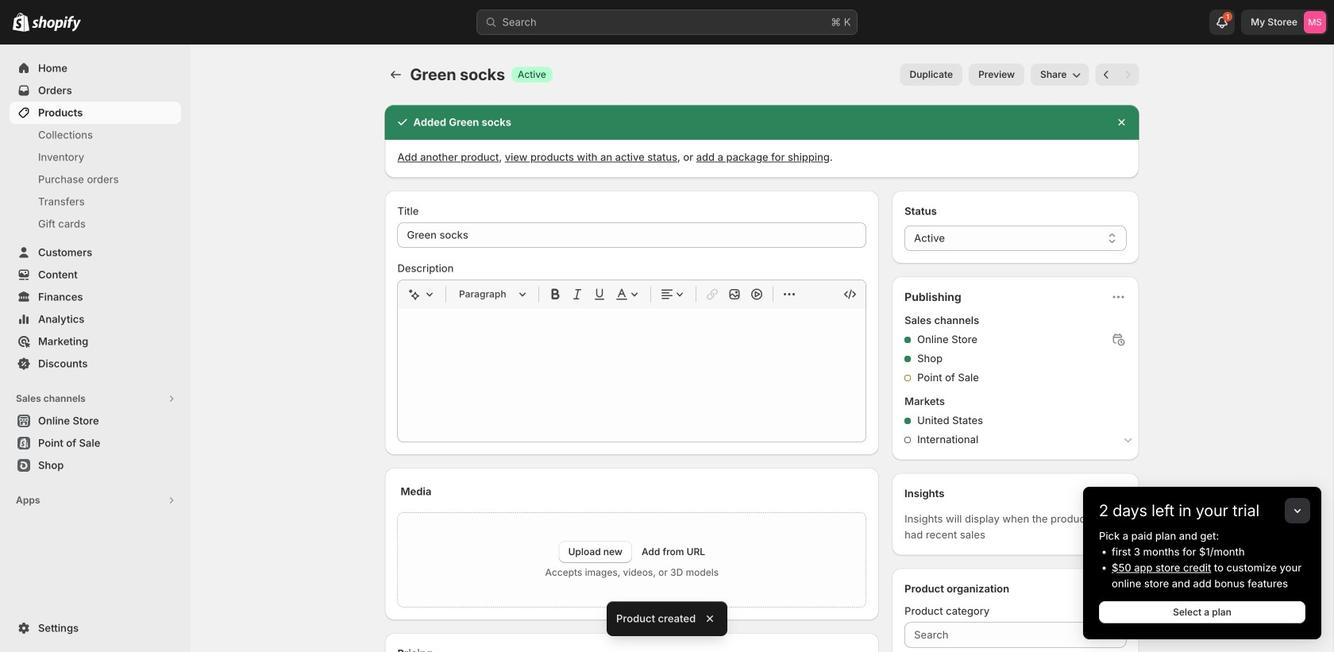 Task type: locate. For each thing, give the bounding box(es) containing it.
my storee image
[[1305, 11, 1327, 33]]

Short sleeve t-shirt text field
[[398, 222, 867, 248]]



Task type: vqa. For each thing, say whether or not it's contained in the screenshot.
Marketing
no



Task type: describe. For each thing, give the bounding box(es) containing it.
next image
[[1121, 67, 1137, 83]]

Search text field
[[905, 623, 1127, 648]]

shopify image
[[32, 16, 81, 32]]

shopify image
[[13, 13, 29, 32]]



